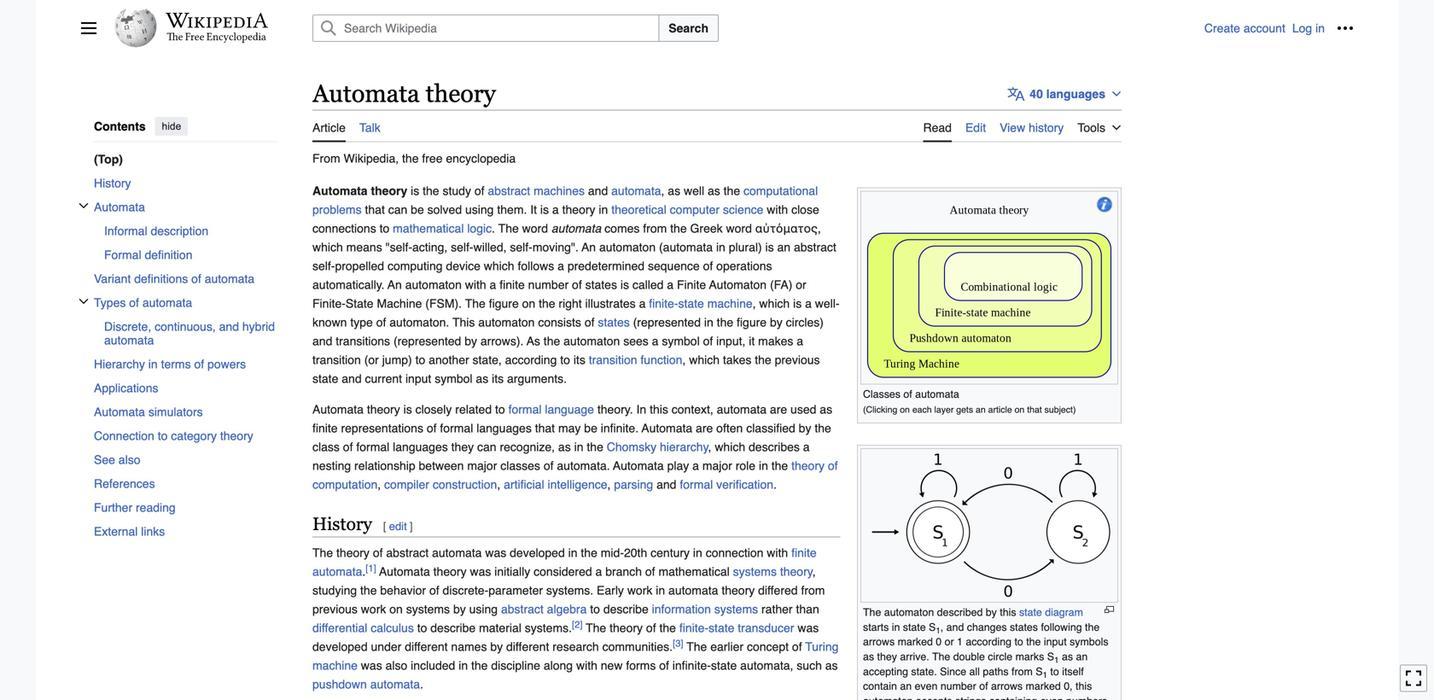 Task type: describe. For each thing, give the bounding box(es) containing it.
and inside , and changes states following the arrows marked 0 or 1 according to the input symbols as they arrive. the double circle marks s 1
[[947, 621, 964, 633]]

, and changes states following the arrows marked 0 or 1 according to the input symbols as they arrive. the double circle marks s 1
[[863, 621, 1109, 665]]

the free encyclopedia image
[[167, 32, 267, 44]]

automata up connection
[[94, 405, 145, 419]]

theory up representations
[[367, 403, 400, 416]]

symbols
[[1070, 636, 1109, 648]]

consists
[[538, 316, 581, 329]]

abstract down ]
[[386, 546, 429, 560]]

as inside , which takes the previous state and current input symbol as its arguments.
[[476, 372, 489, 386]]

is left called
[[621, 278, 629, 292]]

1 right marks
[[1055, 655, 1059, 665]]

1 horizontal spatial developed
[[510, 546, 565, 560]]

free
[[422, 152, 443, 165]]

0 horizontal spatial (represented
[[394, 334, 461, 348]]

read link
[[923, 111, 952, 142]]

automata up informal
[[94, 200, 145, 214]]

state down finite
[[678, 297, 704, 311]]

. inside . [1] automata theory was initially considered a branch of mathematical systems theory
[[362, 565, 366, 579]]

from inside as an accepting state. since all paths from s 1
[[1012, 665, 1033, 678]]

differential calculus link
[[313, 621, 414, 635]]

1 major from the left
[[467, 459, 497, 473]]

of inside (represented in the figure by circles) and transitions (represented by arrows).  as the automaton sees a symbol of input, it makes a transition (or jump) to another state, according to its
[[703, 334, 713, 348]]

to right calculus
[[417, 621, 427, 635]]

this inside the theory. in this context, automata are used as finite representations of formal languages that may be infinite. automata are often classified by the class of formal languages they can recognize, as in the
[[650, 403, 668, 416]]

a down circles)
[[797, 334, 804, 348]]

also for see
[[119, 453, 140, 467]]

by up makes
[[770, 316, 783, 329]]

formal down arguments.
[[509, 403, 542, 416]]

1 vertical spatial states
[[598, 316, 630, 329]]

differed
[[758, 584, 798, 597]]

symbol inside (represented in the figure by circles) and transitions (represented by arrows).  as the automaton sees a symbol of input, it makes a transition (or jump) to another state, according to its
[[662, 334, 700, 348]]

0 horizontal spatial work
[[361, 602, 386, 616]]

, which takes the previous state and current input symbol as its arguments.
[[313, 353, 820, 386]]

0 vertical spatial languages
[[1047, 87, 1106, 101]]

in right century
[[693, 546, 703, 560]]

study
[[443, 184, 471, 198]]

the up (automata
[[670, 222, 687, 235]]

0 horizontal spatial describe
[[431, 621, 476, 635]]

in inside , which describes a nesting relationship between major classes of automata. automata play a major role in the
[[759, 459, 768, 473]]

x small image for types of automata
[[79, 296, 89, 306]]

search button
[[659, 15, 719, 42]]

0 vertical spatial history
[[94, 176, 131, 190]]

Search Wikipedia search field
[[313, 15, 659, 42]]

initially
[[495, 565, 530, 579]]

the up automata.
[[587, 440, 604, 454]]

classes of automata (clicking on each layer gets an article on that subject)
[[863, 388, 1076, 415]]

article
[[313, 121, 346, 135]]

mathematical inside . [1] automata theory was initially considered a branch of mathematical systems theory
[[659, 565, 730, 579]]

arrows inside , and changes states following the arrows marked 0 or 1 according to the input symbols as they arrive. the double circle marks s 1
[[863, 636, 895, 648]]

the up . [1] automata theory was initially considered a branch of mathematical systems theory
[[581, 546, 598, 560]]

(represented in the figure by circles) and transitions (represented by arrows).  as the automaton sees a symbol of input, it makes a transition (or jump) to another state, according to its
[[313, 316, 824, 367]]

state up arrive.
[[903, 621, 926, 633]]

under
[[371, 640, 402, 654]]

2 transition from the left
[[589, 353, 637, 367]]

parameter
[[489, 584, 543, 597]]

the inside 'the automaton described by this state diagram starts in state s 1'
[[863, 606, 881, 619]]

means
[[346, 240, 382, 254]]

subject)
[[1045, 405, 1076, 415]]

language progressive image
[[1008, 85, 1025, 102]]

theory right "category"
[[220, 429, 253, 443]]

word for the
[[522, 222, 548, 235]]

which down willed,
[[484, 259, 515, 273]]

formal definition
[[104, 248, 193, 262]]

may
[[558, 422, 581, 435]]

the up studying at the bottom left of page
[[313, 546, 333, 560]]

, compiler construction , artificial intelligence , parsing and formal verification .
[[378, 478, 777, 492]]

on inside "comes from the greek word αὐτόματος, which means "self-acting, self-willed, self-moving". an automaton (automata in plural) is an abstract self-propelled computing device which follows a predetermined sequence of operations automatically. an automaton with a finite number of states is called a finite automaton (fa) or finite-state machine (fsm). the figure on the right illustrates a"
[[522, 297, 536, 311]]

developed inside the was developed under different names by different research communities.
[[313, 640, 368, 654]]

automata simulators
[[94, 405, 203, 419]]

this inside 'the automaton described by this state diagram starts in state s 1'
[[1000, 606, 1017, 619]]

create
[[1205, 21, 1241, 35]]

is down 'from wikipedia, the free encyclopedia'
[[411, 184, 419, 198]]

references link
[[94, 472, 278, 496]]

a right play
[[693, 459, 699, 473]]

0 vertical spatial finite-
[[649, 297, 678, 311]]

moving".
[[533, 240, 579, 254]]

finite-state transducer link
[[680, 621, 794, 635]]

which for , which is a well- known type of automaton.  this automaton consists of
[[759, 297, 790, 311]]

infinite.
[[601, 422, 639, 435]]

talk link
[[359, 111, 381, 141]]

a down machines
[[552, 203, 559, 217]]

0 vertical spatial can
[[388, 203, 408, 217]]

theory down machines
[[562, 203, 596, 217]]

the inside , which describes a nesting relationship between major classes of automata. automata play a major role in the
[[772, 459, 788, 473]]

formal definition link
[[104, 243, 278, 267]]

computer
[[670, 203, 720, 217]]

applications
[[94, 381, 158, 395]]

figure inside (represented in the figure by circles) and transitions (represented by arrows).  as the automaton sees a symbol of input, it makes a transition (or jump) to another state, according to its
[[737, 316, 767, 329]]

s inside , and changes states following the arrows marked 0 or 1 according to the input symbols as they arrive. the double circle marks s 1
[[1047, 651, 1055, 663]]

1 horizontal spatial are
[[770, 403, 787, 416]]

a right sees
[[652, 334, 659, 348]]

types
[[94, 296, 126, 309]]

this inside to itself contain an even number of arrows marked 0, this automaton accepts strings containing even numbe
[[1076, 680, 1092, 693]]

0 vertical spatial work
[[627, 584, 653, 597]]

science
[[723, 203, 764, 217]]

with inside was also included in the discipline along with new forms of infinite-state automata, such as pushdown automata .
[[576, 659, 598, 672]]

automata inside discrete, continuous, and hybrid automata
[[104, 333, 154, 347]]

0 vertical spatial (represented
[[633, 316, 701, 329]]

that can be solved using them. it is a theory in theoretical computer science
[[362, 203, 764, 217]]

its inside (represented in the figure by circles) and transitions (represented by arrows).  as the automaton sees a symbol of input, it makes a transition (or jump) to another state, according to its
[[574, 353, 586, 367]]

an inside "comes from the greek word αὐτόματος, which means "self-acting, self-willed, self-moving". an automaton (automata in plural) is an abstract self-propelled computing device which follows a predetermined sequence of operations automatically. an automaton with a finite number of states is called a finite automaton (fa) or finite-state machine (fsm). the figure on the right illustrates a"
[[777, 240, 791, 254]]

0 horizontal spatial be
[[411, 203, 424, 217]]

early
[[597, 584, 624, 597]]

to inside , and changes states following the arrows marked 0 or 1 according to the input symbols as they arrive. the double circle marks s 1
[[1015, 636, 1024, 648]]

marked inside to itself contain an even number of arrows marked 0, this automaton accepts strings containing even numbe
[[1026, 680, 1061, 693]]

and left automata link
[[588, 184, 608, 198]]

automata down that can be solved using them. it is a theory in theoretical computer science
[[552, 222, 601, 235]]

terms
[[161, 357, 191, 371]]

theory inside abstract algebra to describe information systems rather than differential calculus to describe material systems. [2] the theory of the finite-state transducer
[[610, 621, 643, 635]]

abstract up the them.
[[488, 184, 530, 198]]

0 vertical spatial mathematical
[[393, 222, 464, 235]]

state diagram link
[[1020, 606, 1084, 619]]

of inside [3] the earlier concept of
[[792, 640, 802, 654]]

abstract algebra to describe information systems rather than differential calculus to describe material systems. [2] the theory of the finite-state transducer
[[313, 602, 820, 635]]

names
[[451, 640, 487, 654]]

1 horizontal spatial describe
[[604, 602, 649, 616]]

word for greek
[[726, 222, 752, 235]]

called
[[633, 278, 664, 292]]

automata up class
[[313, 403, 364, 416]]

chomsky
[[607, 440, 657, 454]]

state left diagram
[[1020, 606, 1042, 619]]

formal down representations
[[356, 440, 390, 454]]

they inside , and changes states following the arrows marked 0 or 1 according to the input symbols as they arrive. the double circle marks s 1
[[877, 651, 897, 663]]

theory up [1] link
[[336, 546, 370, 560]]

and down play
[[657, 478, 677, 492]]

theory of computation link
[[313, 459, 838, 492]]

a down called
[[639, 297, 646, 311]]

2 major from the left
[[703, 459, 732, 473]]

1 inside as an accepting state. since all paths from s 1
[[1043, 670, 1048, 680]]

finite inside "comes from the greek word αὐτόματος, which means "self-acting, self-willed, self-moving". an automaton (automata in plural) is an abstract self-propelled computing device which follows a predetermined sequence of operations automatically. an automaton with a finite number of states is called a finite automaton (fa) or finite-state machine (fsm). the figure on the right illustrates a"
[[500, 278, 525, 292]]

and inside discrete, continuous, and hybrid automata
[[219, 320, 239, 333]]

theory down wikipedia,
[[371, 184, 408, 198]]

in inside was also included in the discipline along with new forms of infinite-state automata, such as pushdown automata .
[[459, 659, 468, 672]]

theory up differed
[[780, 565, 813, 579]]

by inside the theory. in this context, automata are used as finite representations of formal languages that may be infinite. automata are often classified by the class of formal languages they can recognize, as in the
[[799, 422, 812, 435]]

is inside ", which is a well- known type of automaton.  this automaton consists of"
[[793, 297, 802, 311]]

simulators
[[148, 405, 203, 419]]

current
[[365, 372, 402, 386]]

0 vertical spatial using
[[465, 203, 494, 217]]

comes
[[605, 222, 640, 235]]

an inside as an accepting state. since all paths from s 1
[[1076, 651, 1088, 663]]

recognize,
[[500, 440, 555, 454]]

chomsky hierarchy
[[607, 440, 709, 454]]

automata inside classes of automata (clicking on each layer gets an article on that subject)
[[916, 388, 960, 401]]

systems theory link
[[733, 565, 813, 579]]

discipline
[[491, 659, 540, 672]]

the inside the , studying the behavior of discrete-parameter systems. early work in automata theory differed from previous work on systems by using
[[360, 584, 377, 597]]

in inside "comes from the greek word αὐτόματος, which means "self-acting, self-willed, self-moving". an automaton (automata in plural) is an abstract self-propelled computing device which follows a predetermined sequence of operations automatically. an automaton with a finite number of states is called a finite automaton (fa) or finite-state machine (fsm). the figure on the right illustrates a"
[[716, 240, 726, 254]]

a down willed,
[[490, 278, 496, 292]]

as down may
[[558, 440, 571, 454]]

, for , studying the behavior of discrete-parameter systems. early work in automata theory differed from previous work on systems by using
[[813, 565, 816, 579]]

formal down 'automata theory is closely related to formal language'
[[440, 422, 473, 435]]

0 horizontal spatial are
[[696, 422, 713, 435]]

on left each
[[900, 405, 910, 415]]

automaton up (fsm).
[[405, 278, 462, 292]]

on inside the , studying the behavior of discrete-parameter systems. early work in automata theory differed from previous work on systems by using
[[390, 602, 403, 616]]

hybrid
[[242, 320, 275, 333]]

1 vertical spatial languages
[[477, 422, 532, 435]]

and inside , which takes the previous state and current input symbol as its arguments.
[[342, 372, 362, 386]]

logic
[[467, 222, 492, 235]]

x small image for automata
[[79, 200, 89, 211]]

with inside "comes from the greek word αὐτόματος, which means "self-acting, self-willed, self-moving". an automaton (automata in plural) is an abstract self-propelled computing device which follows a predetermined sequence of operations automatically. an automaton with a finite number of states is called a finite automaton (fa) or finite-state machine (fsm). the figure on the right illustrates a"
[[465, 278, 486, 292]]

automaton.
[[390, 316, 449, 329]]

was developed under different names by different research communities.
[[313, 621, 819, 654]]

the inside abstract algebra to describe information systems rather than differential calculus to describe material systems. [2] the theory of the finite-state transducer
[[660, 621, 676, 635]]

automaton down the comes
[[599, 240, 656, 254]]

by inside the , studying the behavior of discrete-parameter systems. early work in automata theory differed from previous work on systems by using
[[453, 602, 466, 616]]

automata up problems
[[313, 184, 368, 198]]

takes
[[723, 353, 752, 367]]

the up input,
[[717, 316, 734, 329]]

hierarchy in terms of powers
[[94, 357, 246, 371]]

a down the sequence
[[667, 278, 674, 292]]

as right well
[[708, 184, 720, 198]]

on right article
[[1015, 405, 1025, 415]]

pushdown
[[313, 678, 367, 691]]

formal down play
[[680, 478, 713, 492]]

information systems link
[[652, 602, 758, 616]]

which for , which takes the previous state and current input symbol as its arguments.
[[689, 353, 720, 367]]

hierarchy
[[660, 440, 709, 454]]

the up consists
[[539, 297, 555, 311]]

in inside (represented in the figure by circles) and transitions (represented by arrows).  as the automaton sees a symbol of input, it makes a transition (or jump) to another state, according to its
[[704, 316, 714, 329]]

predetermined
[[568, 259, 645, 273]]

contents
[[94, 120, 146, 133]]

a down moving".
[[558, 259, 564, 273]]

of inside abstract algebra to describe information systems rather than differential calculus to describe material systems. [2] the theory of the finite-state transducer
[[646, 621, 656, 635]]

comes from the greek word αὐτόματος, which means "self-acting, self-willed, self-moving". an automaton (automata in plural) is an abstract self-propelled computing device which follows a predetermined sequence of operations automatically. an automaton with a finite number of states is called a finite automaton (fa) or finite-state machine (fsm). the figure on the right illustrates a
[[313, 222, 837, 311]]

finite inside the theory. in this context, automata are used as finite representations of formal languages that may be infinite. automata are often classified by the class of formal languages they can recognize, as in the
[[313, 422, 338, 435]]

close
[[792, 203, 820, 217]]

or inside "comes from the greek word αὐτόματος, which means "self-acting, self-willed, self-moving". an automaton (automata in plural) is an abstract self-propelled computing device which follows a predetermined sequence of operations automatically. an automaton with a finite number of states is called a finite automaton (fa) or finite-state machine (fsm). the figure on the right illustrates a"
[[796, 278, 807, 292]]

it
[[749, 334, 755, 348]]

to up arguments.
[[560, 353, 570, 367]]

types of automata
[[94, 296, 192, 309]]

finite-
[[313, 297, 346, 311]]

function
[[641, 353, 683, 367]]

automata link
[[612, 184, 661, 198]]

personal tools navigation
[[1205, 15, 1359, 42]]

state inside abstract algebra to describe information systems rather than differential calculus to describe material systems. [2] the theory of the finite-state transducer
[[709, 621, 735, 635]]

log in and more options image
[[1337, 20, 1354, 37]]

also for was
[[386, 659, 408, 672]]

the up symbols
[[1085, 621, 1100, 633]]

0 horizontal spatial self-
[[313, 259, 335, 273]]

differential
[[313, 621, 367, 635]]

0 horizontal spatial languages
[[393, 440, 448, 454]]

in up the comes
[[599, 203, 608, 217]]

0 vertical spatial even
[[915, 680, 938, 693]]

as inside as an accepting state. since all paths from s 1
[[1062, 651, 1073, 663]]

context,
[[672, 403, 714, 416]]

informal description
[[104, 224, 208, 238]]

a right describes
[[803, 440, 810, 454]]

hide
[[162, 120, 181, 132]]

such
[[797, 659, 822, 672]]

systems. inside abstract algebra to describe information systems rather than differential calculus to describe material systems. [2] the theory of the finite-state transducer
[[525, 621, 572, 635]]

of inside . [1] automata theory was initially considered a branch of mathematical systems theory
[[645, 565, 655, 579]]

to right "related"
[[495, 403, 505, 416]]

of inside , which describes a nesting relationship between major classes of automata. automata play a major role in the
[[544, 459, 554, 473]]

, for , which takes the previous state and current input symbol as its arguments.
[[683, 353, 686, 367]]

further reading
[[94, 501, 176, 514]]

class
[[313, 440, 340, 454]]

1 horizontal spatial self-
[[451, 240, 474, 254]]

hierarchy in terms of powers link
[[94, 352, 278, 376]]

by down this
[[465, 334, 477, 348]]

between
[[419, 459, 464, 473]]

to down simulators
[[158, 429, 168, 443]]

history inside automata theory element
[[313, 514, 372, 534]]

theory inside the , studying the behavior of discrete-parameter systems. early work in automata theory differed from previous work on systems by using
[[722, 584, 755, 597]]

by inside 'the automaton described by this state diagram starts in state s 1'
[[986, 606, 997, 619]]

the right as
[[544, 334, 560, 348]]

input inside , and changes states following the arrows marked 0 or 1 according to the input symbols as they arrive. the double circle marks s 1
[[1044, 636, 1067, 648]]

marked inside , and changes states following the arrows marked 0 or 1 according to the input symbols as they arrive. the double circle marks s 1
[[898, 636, 933, 648]]

a inside . [1] automata theory was initially considered a branch of mathematical systems theory
[[596, 565, 602, 579]]

1 up double
[[957, 636, 963, 648]]

which for , which describes a nesting relationship between major classes of automata. automata play a major role in the
[[715, 440, 746, 454]]

automata inside . [1] automata theory was initially considered a branch of mathematical systems theory
[[379, 565, 430, 579]]

definitions
[[134, 272, 188, 286]]

discrete, continuous, and hybrid automata link
[[104, 315, 278, 352]]

systems. inside the , studying the behavior of discrete-parameter systems. early work in automata theory differed from previous work on systems by using
[[546, 584, 594, 597]]

previous inside the , studying the behavior of discrete-parameter systems. early work in automata theory differed from previous work on systems by using
[[313, 602, 358, 616]]

as inside was also included in the discipline along with new forms of infinite-state automata, such as pushdown automata .
[[826, 659, 838, 672]]

automata.
[[557, 459, 610, 473]]

the left free
[[402, 152, 419, 165]]

[
[[383, 520, 386, 533]]

with up the systems theory link
[[767, 546, 788, 560]]

variant
[[94, 272, 131, 286]]

transitions
[[336, 334, 390, 348]]

state,
[[473, 353, 502, 367]]

arrive.
[[900, 651, 930, 663]]

finite- inside abstract algebra to describe information systems rather than differential calculus to describe material systems. [2] the theory of the finite-state transducer
[[680, 621, 709, 635]]

the down used
[[815, 422, 832, 435]]

parsing
[[614, 478, 653, 492]]

machines
[[534, 184, 585, 198]]

which down the connections
[[313, 240, 343, 254]]

arrows inside to itself contain an even number of arrows marked 0, this automaton accepts strings containing even numbe
[[991, 680, 1023, 693]]



Task type: locate. For each thing, give the bounding box(es) containing it.
1 horizontal spatial work
[[627, 584, 653, 597]]

the right [2] link
[[586, 621, 606, 635]]

0 vertical spatial are
[[770, 403, 787, 416]]

(represented
[[633, 316, 701, 329], [394, 334, 461, 348]]

with down device
[[465, 278, 486, 292]]

finite automata link
[[313, 546, 817, 579]]

1 vertical spatial or
[[945, 636, 954, 648]]

in
[[637, 403, 647, 416]]

0 vertical spatial its
[[574, 353, 586, 367]]

contain
[[863, 680, 897, 693]]

0 vertical spatial systems.
[[546, 584, 594, 597]]

, inside ", which is a well- known type of automaton.  this automaton consists of"
[[753, 297, 756, 311]]

0 vertical spatial developed
[[510, 546, 565, 560]]

view history link
[[1000, 111, 1064, 141]]

0 horizontal spatial this
[[650, 403, 668, 416]]

1 horizontal spatial that
[[535, 422, 555, 435]]

automata inside the , studying the behavior of discrete-parameter systems. early work in automata theory differed from previous work on systems by using
[[669, 584, 718, 597]]

1 vertical spatial developed
[[313, 640, 368, 654]]

as down turing
[[826, 659, 838, 672]]

1 vertical spatial that
[[1027, 405, 1042, 415]]

αὐτόματος,
[[755, 222, 821, 235]]

automata up discrete-
[[432, 546, 482, 560]]

automaton inside ", which is a well- known type of automaton.  this automaton consists of"
[[478, 316, 535, 329]]

can inside the theory. in this context, automata are used as finite representations of formal languages that may be infinite. automata are often classified by the class of formal languages they can recognize, as in the
[[477, 440, 497, 454]]

2 horizontal spatial self-
[[510, 240, 533, 254]]

1 up "0"
[[936, 626, 941, 636]]

was
[[485, 546, 507, 560], [470, 565, 491, 579], [798, 621, 819, 635], [361, 659, 382, 672]]

according inside (represented in the figure by circles) and transitions (represented by arrows).  as the automaton sees a symbol of input, it makes a transition (or jump) to another state, according to its
[[505, 353, 557, 367]]

0 horizontal spatial marked
[[898, 636, 933, 648]]

to up "self-
[[380, 222, 390, 235]]

accepting
[[863, 665, 909, 678]]

from inside the , studying the behavior of discrete-parameter systems. early work in automata theory differed from previous work on systems by using
[[801, 584, 825, 597]]

input,
[[717, 334, 746, 348]]

1 horizontal spatial according
[[966, 636, 1012, 648]]

to inside to itself contain an even number of arrows marked 0, this automaton accepts strings containing even numbe
[[1051, 665, 1059, 678]]

paths
[[983, 665, 1009, 678]]

, inside , which takes the previous state and current input symbol as its arguments.
[[683, 353, 686, 367]]

1 horizontal spatial mathematical
[[659, 565, 730, 579]]

the inside abstract algebra to describe information systems rather than differential calculus to describe material systems. [2] the theory of the finite-state transducer
[[586, 621, 606, 635]]

often
[[717, 422, 743, 435]]

0 vertical spatial finite
[[500, 278, 525, 292]]

languages up tools
[[1047, 87, 1106, 101]]

abstract inside "comes from the greek word αὐτόματος, which means "self-acting, self-willed, self-moving". an automaton (automata in plural) is an abstract self-propelled computing device which follows a predetermined sequence of operations automatically. an automaton with a finite number of states is called a finite automaton (fa) or finite-state machine (fsm). the figure on the right illustrates a"
[[794, 240, 837, 254]]

an inside to itself contain an even number of arrows marked 0, this automaton accepts strings containing even numbe
[[900, 680, 912, 693]]

diagram
[[1045, 606, 1084, 619]]

read
[[923, 121, 952, 135]]

automata up talk link
[[313, 79, 420, 108]]

further
[[94, 501, 132, 514]]

systems
[[733, 565, 777, 579], [406, 602, 450, 616], [715, 602, 758, 616]]

discrete, continuous, and hybrid automata
[[104, 320, 275, 347]]

construction
[[433, 478, 497, 492]]

0 vertical spatial from
[[643, 222, 667, 235]]

1 vertical spatial finite-
[[680, 621, 709, 635]]

the up solved
[[423, 184, 439, 198]]

that inside classes of automata (clicking on each layer gets an article on that subject)
[[1027, 405, 1042, 415]]

also inside was also included in the discipline along with new forms of infinite-state automata, such as pushdown automata .
[[386, 659, 408, 672]]

state inside was also included in the discipline along with new forms of infinite-state automata, such as pushdown automata .
[[711, 659, 737, 672]]

the inside [3] the earlier concept of
[[687, 640, 707, 654]]

finite inside finite automata
[[792, 546, 817, 560]]

strings
[[956, 695, 987, 700]]

, for , compiler construction , artificial intelligence , parsing and formal verification .
[[378, 478, 381, 492]]

1 vertical spatial machine
[[313, 659, 358, 672]]

log
[[1293, 21, 1313, 35]]

according inside , and changes states following the arrows marked 0 or 1 according to the input symbols as they arrive. the double circle marks s 1
[[966, 636, 1012, 648]]

they inside the theory. in this context, automata are used as finite representations of formal languages that may be infinite. automata are often classified by the class of formal languages they can recognize, as in the
[[451, 440, 474, 454]]

as inside , and changes states following the arrows marked 0 or 1 according to the input symbols as they arrive. the double circle marks s 1
[[863, 651, 874, 663]]

0 horizontal spatial finite
[[313, 422, 338, 435]]

the inside , and changes states following the arrows marked 0 or 1 according to the input symbols as they arrive. the double circle marks s 1
[[932, 651, 951, 663]]

different up included
[[405, 640, 448, 654]]

1 vertical spatial arrows
[[991, 680, 1023, 693]]

automata inside the theory. in this context, automata are used as finite representations of formal languages that may be infinite. automata are often classified by the class of formal languages they can recognize, as in the
[[642, 422, 693, 435]]

0 horizontal spatial number
[[528, 278, 569, 292]]

type
[[350, 316, 373, 329]]

2 vertical spatial s
[[1036, 665, 1043, 678]]

state inside , which takes the previous state and current input symbol as its arguments.
[[313, 372, 338, 386]]

a
[[552, 203, 559, 217], [558, 259, 564, 273], [490, 278, 496, 292], [667, 278, 674, 292], [639, 297, 646, 311], [805, 297, 812, 311], [652, 334, 659, 348], [797, 334, 804, 348], [803, 440, 810, 454], [693, 459, 699, 473], [596, 565, 602, 579]]

in down names
[[459, 659, 468, 672]]

compiler construction link
[[384, 478, 497, 492]]

automata down the "formal definition" link
[[205, 272, 255, 286]]

machine up pushdown
[[313, 659, 358, 672]]

1 horizontal spatial marked
[[1026, 680, 1061, 693]]

theory up encyclopedia on the left of the page
[[426, 79, 496, 108]]

0 vertical spatial arrows
[[863, 636, 895, 648]]

states inside , and changes states following the arrows marked 0 or 1 according to the input symbols as they arrive. the double circle marks s 1
[[1010, 621, 1038, 633]]

classes
[[863, 388, 901, 401]]

0 horizontal spatial finite-
[[649, 297, 678, 311]]

automatically.
[[313, 278, 385, 292]]

(represented down automaton.
[[394, 334, 461, 348]]

compiler
[[384, 478, 429, 492]]

of inside theory of computation
[[828, 459, 838, 473]]

0 horizontal spatial transition
[[313, 353, 361, 367]]

finite- down called
[[649, 297, 678, 311]]

0 horizontal spatial developed
[[313, 640, 368, 654]]

symbol down another
[[435, 372, 473, 386]]

in left terms
[[148, 357, 158, 371]]

in
[[1316, 21, 1325, 35], [599, 203, 608, 217], [716, 240, 726, 254], [704, 316, 714, 329], [148, 357, 158, 371], [574, 440, 584, 454], [759, 459, 768, 473], [568, 546, 578, 560], [693, 546, 703, 560], [656, 584, 665, 597], [892, 621, 900, 633], [459, 659, 468, 672]]

1 vertical spatial input
[[1044, 636, 1067, 648]]

1 vertical spatial they
[[877, 651, 897, 663]]

the inside , which takes the previous state and current input symbol as its arguments.
[[755, 353, 772, 367]]

they up accepting
[[877, 651, 897, 663]]

1 vertical spatial an
[[388, 278, 402, 292]]

by up the changes
[[986, 606, 997, 619]]

1 vertical spatial s
[[1047, 651, 1055, 663]]

in up automata.
[[574, 440, 584, 454]]

is right plural)
[[766, 240, 774, 254]]

fullscreen image
[[1406, 670, 1423, 687]]

chomsky hierarchy link
[[607, 440, 709, 454]]

0 vertical spatial an
[[582, 240, 596, 254]]

in inside 'the automaton described by this state diagram starts in state s 1'
[[892, 621, 900, 633]]

the up the [3] link
[[660, 621, 676, 635]]

machine inside turing machine
[[313, 659, 358, 672]]

1 horizontal spatial input
[[1044, 636, 1067, 648]]

even down itself
[[1041, 695, 1064, 700]]

0 vertical spatial s
[[929, 621, 936, 633]]

greek
[[690, 222, 723, 235]]

to down "early"
[[590, 602, 600, 616]]

automaton inside to itself contain an even number of arrows marked 0, this automaton accepts strings containing even numbe
[[863, 695, 913, 700]]

menu image
[[80, 20, 97, 37]]

number down follows at top
[[528, 278, 569, 292]]

abstract inside abstract algebra to describe information systems rather than differential calculus to describe material systems. [2] the theory of the finite-state transducer
[[501, 602, 544, 616]]

to itself contain an even number of arrows marked 0, this automaton accepts strings containing even numbe
[[863, 665, 1108, 700]]

0 horizontal spatial they
[[451, 440, 474, 454]]

1 horizontal spatial previous
[[775, 353, 820, 367]]

1 vertical spatial describe
[[431, 621, 476, 635]]

in right role
[[759, 459, 768, 473]]

1 vertical spatial (represented
[[394, 334, 461, 348]]

its down consists
[[574, 353, 586, 367]]

0 vertical spatial symbol
[[662, 334, 700, 348]]

0 horizontal spatial major
[[467, 459, 497, 473]]

0 horizontal spatial previous
[[313, 602, 358, 616]]

1 vertical spatial this
[[1000, 606, 1017, 619]]

was up initially
[[485, 546, 507, 560]]

automata simulators link
[[94, 400, 278, 424]]

1 vertical spatial work
[[361, 602, 386, 616]]

input down following
[[1044, 636, 1067, 648]]

1 horizontal spatial history
[[313, 514, 372, 534]]

abstract machines link
[[488, 184, 585, 198]]

s up "0"
[[929, 621, 936, 633]]

1 horizontal spatial arrows
[[991, 680, 1023, 693]]

1 horizontal spatial languages
[[477, 422, 532, 435]]

right
[[559, 297, 582, 311]]

along
[[544, 659, 573, 672]]

state down "transitions" at the left of the page
[[313, 372, 338, 386]]

history link
[[94, 171, 278, 195]]

theory inside theory of computation
[[792, 459, 825, 473]]

, which is a well- known type of automaton.  this automaton consists of
[[313, 297, 840, 329]]

1 inside 'the automaton described by this state diagram starts in state s 1'
[[936, 626, 941, 636]]

2 horizontal spatial from
[[1012, 665, 1033, 678]]

1 down marks
[[1043, 670, 1048, 680]]

further reading link
[[94, 496, 278, 519]]

description
[[151, 224, 208, 238]]

as left well
[[668, 184, 681, 198]]

automaton down states link at the left
[[564, 334, 620, 348]]

the up this
[[465, 297, 486, 311]]

can down "related"
[[477, 440, 497, 454]]

automata theory main content
[[306, 77, 1354, 700]]

arrows down starts
[[863, 636, 895, 648]]

as down state,
[[476, 372, 489, 386]]

1 horizontal spatial be
[[584, 422, 598, 435]]

was inside . [1] automata theory was initially considered a branch of mathematical systems theory
[[470, 565, 491, 579]]

play
[[667, 459, 689, 473]]

studying
[[313, 584, 357, 597]]

in up 'considered'
[[568, 546, 578, 560]]

circle
[[988, 651, 1013, 663]]

abstract down parameter
[[501, 602, 544, 616]]

1 horizontal spatial (represented
[[633, 316, 701, 329]]

0 vertical spatial that
[[365, 203, 385, 217]]

1 different from the left
[[405, 640, 448, 654]]

1 vertical spatial using
[[469, 602, 498, 616]]

an inside classes of automata (clicking on each layer gets an article on that subject)
[[976, 405, 986, 415]]

automaton inside (represented in the figure by circles) and transitions (represented by arrows).  as the automaton sees a symbol of input, it makes a transition (or jump) to another state, according to its
[[564, 334, 620, 348]]

theory up discrete-
[[433, 565, 467, 579]]

was up discrete-
[[470, 565, 491, 579]]

in inside personal tools navigation
[[1316, 21, 1325, 35]]

in inside the , studying the behavior of discrete-parameter systems. early work in automata theory differed from previous work on systems by using
[[656, 584, 665, 597]]

or inside , and changes states following the arrows marked 0 or 1 according to the input symbols as they arrive. the double circle marks s 1
[[945, 636, 954, 648]]

computational problems link
[[313, 184, 818, 217]]

developed up initially
[[510, 546, 565, 560]]

(fsm).
[[425, 297, 462, 311]]

1 vertical spatial even
[[1041, 695, 1064, 700]]

role
[[736, 459, 756, 473]]

0 horizontal spatial symbol
[[435, 372, 473, 386]]

was up pushdown automata link
[[361, 659, 382, 672]]

automata down definitions
[[142, 296, 192, 309]]

as
[[668, 184, 681, 198], [708, 184, 720, 198], [476, 372, 489, 386], [820, 403, 833, 416], [558, 440, 571, 454], [863, 651, 874, 663], [1062, 651, 1073, 663], [826, 659, 838, 672]]

2 vertical spatial this
[[1076, 680, 1092, 693]]

this
[[650, 403, 668, 416], [1000, 606, 1017, 619], [1076, 680, 1092, 693]]

self-
[[451, 240, 474, 254], [510, 240, 533, 254], [313, 259, 335, 273]]

on up as
[[522, 297, 536, 311]]

automata up studying at the bottom left of page
[[313, 565, 362, 579]]

1 horizontal spatial number
[[941, 680, 977, 693]]

2 horizontal spatial this
[[1076, 680, 1092, 693]]

with down research
[[576, 659, 598, 672]]

x small image
[[79, 200, 89, 211], [79, 296, 89, 306]]

0 horizontal spatial history
[[94, 176, 131, 190]]

1 vertical spatial are
[[696, 422, 713, 435]]

systems. down abstract algebra link
[[525, 621, 572, 635]]

2 vertical spatial languages
[[393, 440, 448, 454]]

of inside the , studying the behavior of discrete-parameter systems. early work in automata theory differed from previous work on systems by using
[[429, 584, 439, 597]]

1 vertical spatial systems.
[[525, 621, 572, 635]]

to right jump)
[[415, 353, 425, 367]]

artificial
[[504, 478, 544, 492]]

number inside to itself contain an even number of arrows marked 0, this automaton accepts strings containing even numbe
[[941, 680, 977, 693]]

as right used
[[820, 403, 833, 416]]

automata
[[313, 79, 420, 108], [313, 184, 368, 198], [94, 200, 145, 214], [313, 403, 364, 416], [94, 405, 145, 419], [642, 422, 693, 435], [613, 459, 664, 473], [379, 565, 430, 579]]

intelligence
[[548, 478, 608, 492]]

is right it
[[540, 203, 549, 217]]

and inside (represented in the figure by circles) and transitions (represented by arrows).  as the automaton sees a symbol of input, it makes a transition (or jump) to another state, according to its
[[313, 334, 332, 348]]

can up "self-
[[388, 203, 408, 217]]

previous inside , which takes the previous state and current input symbol as its arguments.
[[775, 353, 820, 367]]

the up marks
[[1027, 636, 1041, 648]]

input inside , which takes the previous state and current input symbol as its arguments.
[[406, 372, 431, 386]]

wikipedia,
[[344, 152, 399, 165]]

its inside , which takes the previous state and current input symbol as its arguments.
[[492, 372, 504, 386]]

systems inside . [1] automata theory was initially considered a branch of mathematical systems theory
[[733, 565, 777, 579]]

automata up theoretical
[[612, 184, 661, 198]]

transducer
[[738, 621, 794, 635]]

itself
[[1062, 665, 1084, 678]]

states up marks
[[1010, 621, 1038, 633]]

is left closely at left
[[404, 403, 412, 416]]

create account log in
[[1205, 21, 1325, 35]]

systems inside abstract algebra to describe information systems rather than differential calculus to describe material systems. [2] the theory of the finite-state transducer
[[715, 602, 758, 616]]

mathematical logic . the word automata
[[393, 222, 601, 235]]

0 horizontal spatial that
[[365, 203, 385, 217]]

links
[[141, 525, 165, 538]]

states inside "comes from the greek word αὐτόματος, which means "self-acting, self-willed, self-moving". an automaton (automata in plural) is an abstract self-propelled computing device which follows a predetermined sequence of operations automatically. an automaton with a finite number of states is called a finite automaton (fa) or finite-state machine (fsm). the figure on the right illustrates a"
[[585, 278, 617, 292]]

2 different from the left
[[506, 640, 549, 654]]

automata up parsing
[[613, 459, 664, 473]]

be inside the theory. in this context, automata are used as finite representations of formal languages that may be infinite. automata are often classified by the class of formal languages they can recognize, as in the
[[584, 422, 598, 435]]

automata down under
[[370, 678, 420, 691]]

create account link
[[1205, 21, 1286, 35]]

another
[[429, 353, 469, 367]]

the down the them.
[[498, 222, 519, 235]]

discrete-
[[443, 584, 489, 597]]

1 horizontal spatial also
[[386, 659, 408, 672]]

of inside classes of automata (clicking on each layer gets an article on that subject)
[[904, 388, 913, 401]]

even up accepts
[[915, 680, 938, 693]]

finite
[[500, 278, 525, 292], [313, 422, 338, 435], [792, 546, 817, 560]]

previous
[[775, 353, 820, 367], [313, 602, 358, 616]]

in right log at the top right
[[1316, 21, 1325, 35]]

state
[[346, 297, 374, 311]]

classes
[[501, 459, 540, 473]]

0 horizontal spatial an
[[388, 278, 402, 292]]

languages up between
[[393, 440, 448, 454]]

2 vertical spatial from
[[1012, 665, 1033, 678]]

mathematical logic link
[[393, 222, 492, 235]]

abstract down αὐτόματος,
[[794, 240, 837, 254]]

automata inside , which describes a nesting relationship between major classes of automata. automata play a major role in the
[[613, 459, 664, 473]]

in down greek
[[716, 240, 726, 254]]

that inside the theory. in this context, automata are used as finite representations of formal languages that may be infinite. automata are often classified by the class of formal languages they can recognize, as in the
[[535, 422, 555, 435]]

from
[[643, 222, 667, 235], [801, 584, 825, 597], [1012, 665, 1033, 678]]

transition function link
[[589, 353, 683, 367]]

since
[[940, 665, 967, 678]]

even
[[915, 680, 938, 693], [1041, 695, 1064, 700]]

, for , which is a well- known type of automaton.  this automaton consists of
[[753, 297, 756, 311]]

1 horizontal spatial transition
[[589, 353, 637, 367]]

. inside was also included in the discipline along with new forms of infinite-state automata, such as pushdown automata .
[[420, 678, 424, 691]]

mathematical down century
[[659, 565, 730, 579]]

0 horizontal spatial s
[[929, 621, 936, 633]]

1 transition from the left
[[313, 353, 361, 367]]

automata inside finite automata
[[313, 565, 362, 579]]

systems up finite-state transducer link
[[715, 602, 758, 616]]

1 x small image from the top
[[79, 200, 89, 211]]

verification
[[717, 478, 774, 492]]

was inside the was developed under different names by different research communities.
[[798, 621, 819, 635]]

an
[[582, 240, 596, 254], [388, 278, 402, 292]]

developed
[[510, 546, 565, 560], [313, 640, 368, 654]]

an down symbols
[[1076, 651, 1088, 663]]

2 horizontal spatial finite
[[792, 546, 817, 560]]

number inside "comes from the greek word αὐτόματος, which means "self-acting, self-willed, self-moving". an automaton (automata in plural) is an abstract self-propelled computing device which follows a predetermined sequence of operations automatically. an automaton with a finite number of states is called a finite automaton (fa) or finite-state machine (fsm). the figure on the right illustrates a"
[[528, 278, 569, 292]]

see
[[94, 453, 115, 467]]

0 horizontal spatial figure
[[489, 297, 519, 311]]

which inside , which takes the previous state and current input symbol as its arguments.
[[689, 353, 720, 367]]

1 vertical spatial finite
[[313, 422, 338, 435]]

an up predetermined
[[582, 240, 596, 254]]

all
[[970, 665, 980, 678]]

self- up device
[[451, 240, 474, 254]]

was down "than"
[[798, 621, 819, 635]]

figure up the it
[[737, 316, 767, 329]]

mathematical
[[393, 222, 464, 235], [659, 565, 730, 579]]

number down the since at the right of the page
[[941, 680, 977, 693]]

of inside was also included in the discipline along with new forms of infinite-state automata, such as pushdown automata .
[[659, 659, 669, 672]]

0 vertical spatial machine
[[708, 297, 753, 311]]

in inside the theory. in this context, automata are used as finite representations of formal languages that may be infinite. automata are often classified by the class of formal languages they can recognize, as in the
[[574, 440, 584, 454]]

1 vertical spatial previous
[[313, 602, 358, 616]]

1 vertical spatial x small image
[[79, 296, 89, 306]]

transition down "transitions" at the left of the page
[[313, 353, 361, 367]]

1 horizontal spatial this
[[1000, 606, 1017, 619]]

, inside the , studying the behavior of discrete-parameter systems. early work in automata theory differed from previous work on systems by using
[[813, 565, 816, 579]]

automata theory element
[[313, 142, 1122, 700]]

2 vertical spatial that
[[535, 422, 555, 435]]

1 horizontal spatial different
[[506, 640, 549, 654]]

relationship
[[354, 459, 416, 473]]

2 horizontal spatial languages
[[1047, 87, 1106, 101]]

see also
[[94, 453, 140, 467]]

0 horizontal spatial can
[[388, 203, 408, 217]]

describes
[[749, 440, 800, 454]]

1 word from the left
[[522, 222, 548, 235]]

, for , and changes states following the arrows marked 0 or 1 according to the input symbols as they arrive. the double circle marks s 1
[[941, 621, 944, 633]]

with inside with close connections to
[[767, 203, 788, 217]]

automaton up starts
[[884, 606, 934, 619]]

the up science
[[724, 184, 740, 198]]

0 horizontal spatial its
[[492, 372, 504, 386]]

0 vertical spatial describe
[[604, 602, 649, 616]]

state.
[[911, 665, 937, 678]]

s inside as an accepting state. since all paths from s 1
[[1036, 665, 1043, 678]]

0 horizontal spatial machine
[[313, 659, 358, 672]]

that down the formal language link
[[535, 422, 555, 435]]

2 horizontal spatial s
[[1047, 651, 1055, 663]]

symbol inside , which takes the previous state and current input symbol as its arguments.
[[435, 372, 473, 386]]

variant definitions of automata link
[[94, 267, 278, 291]]

by inside the was developed under different names by different research communities.
[[490, 640, 503, 654]]

earlier
[[711, 640, 744, 654]]

theory
[[426, 79, 496, 108], [371, 184, 408, 198], [562, 203, 596, 217], [367, 403, 400, 416], [220, 429, 253, 443], [792, 459, 825, 473], [336, 546, 370, 560], [433, 565, 467, 579], [780, 565, 813, 579], [722, 584, 755, 597], [610, 621, 643, 635]]

on up calculus
[[390, 602, 403, 616]]

0 vertical spatial input
[[406, 372, 431, 386]]

Search search field
[[292, 15, 1205, 42]]

state down the earlier
[[711, 659, 737, 672]]

it
[[530, 203, 537, 217]]

0 vertical spatial marked
[[898, 636, 933, 648]]

wikipedia image
[[166, 13, 268, 28]]

to inside with close connections to
[[380, 222, 390, 235]]

formal
[[104, 248, 141, 262]]

, for , which describes a nesting relationship between major classes of automata. automata play a major role in the
[[709, 440, 712, 454]]

the inside "comes from the greek word αὐτόματος, which means "self-acting, self-willed, self-moving". an automaton (automata in plural) is an abstract self-propelled computing device which follows a predetermined sequence of operations automatically. an automaton with a finite number of states is called a finite automaton (fa) or finite-state machine (fsm). the figure on the right illustrates a"
[[465, 297, 486, 311]]

major up formal verification link
[[703, 459, 732, 473]]

0 vertical spatial according
[[505, 353, 557, 367]]

1 horizontal spatial can
[[477, 440, 497, 454]]

1 vertical spatial its
[[492, 372, 504, 386]]

the
[[498, 222, 519, 235], [465, 297, 486, 311], [313, 546, 333, 560], [863, 606, 881, 619], [586, 621, 606, 635], [687, 640, 707, 654], [932, 651, 951, 663]]

from inside "comes from the greek word αὐτόματος, which means "self-acting, self-willed, self-moving". an automaton (automata in plural) is an abstract self-propelled computing device which follows a predetermined sequence of operations automatically. an automaton with a finite number of states is called a finite automaton (fa) or finite-state machine (fsm). the figure on the right illustrates a"
[[643, 222, 667, 235]]

history down (top)
[[94, 176, 131, 190]]

sequence
[[648, 259, 700, 273]]

0 vertical spatial states
[[585, 278, 617, 292]]

or right (fa)
[[796, 278, 807, 292]]

describe up names
[[431, 621, 476, 635]]

2 horizontal spatial that
[[1027, 405, 1042, 415]]

1 horizontal spatial s
[[1036, 665, 1043, 678]]

automaton
[[599, 240, 656, 254], [405, 278, 462, 292], [478, 316, 535, 329], [564, 334, 620, 348], [884, 606, 934, 619], [863, 695, 913, 700]]

transition inside (represented in the figure by circles) and transitions (represented by arrows).  as the automaton sees a symbol of input, it makes a transition (or jump) to another state, according to its
[[313, 353, 361, 367]]

, inside , and changes states following the arrows marked 0 or 1 according to the input symbols as they arrive. the double circle marks s 1
[[941, 621, 944, 633]]

accepts
[[916, 695, 953, 700]]

automata up hierarchy
[[104, 333, 154, 347]]

2 word from the left
[[726, 222, 752, 235]]

2 x small image from the top
[[79, 296, 89, 306]]

0 vertical spatial this
[[650, 403, 668, 416]]

work
[[627, 584, 653, 597], [361, 602, 386, 616]]



Task type: vqa. For each thing, say whether or not it's contained in the screenshot.
(or at the left of page
yes



